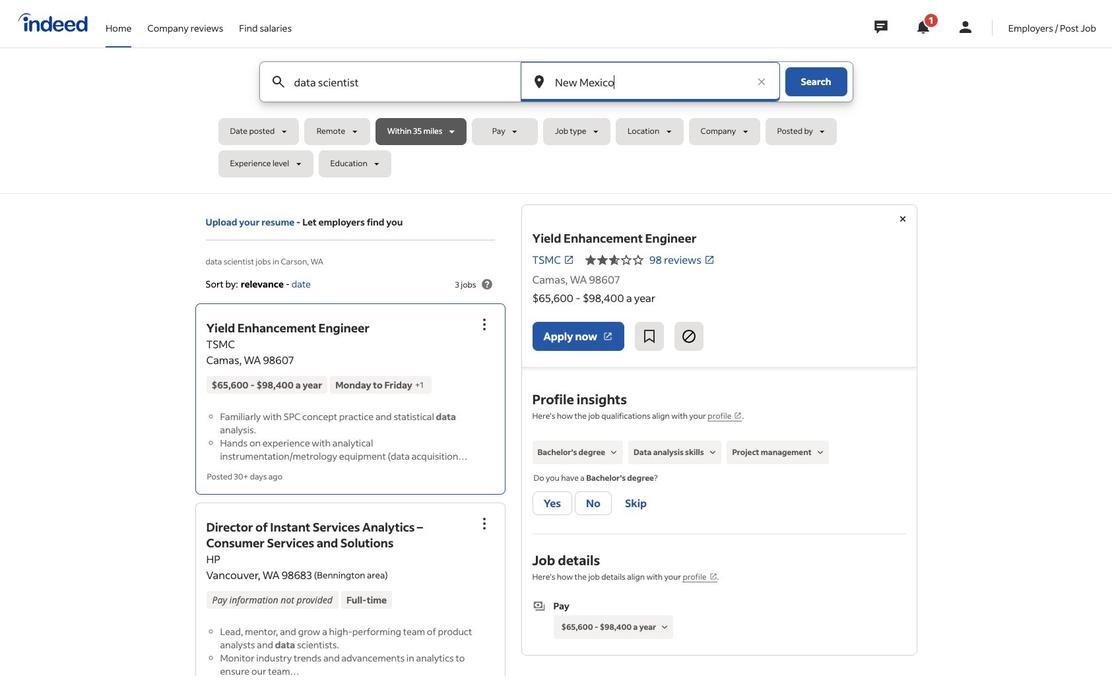 Task type: vqa. For each thing, say whether or not it's contained in the screenshot.
the leftmost the MINERALS
no



Task type: locate. For each thing, give the bounding box(es) containing it.
job actions for director of instant services analytics – consumer services and solutions is collapsed image
[[476, 516, 492, 532]]

0 horizontal spatial missing qualification image
[[608, 447, 620, 459]]

job actions for yield enhancement engineer is collapsed image
[[476, 317, 492, 333]]

save this job image
[[642, 329, 658, 345]]

search: Job title, keywords, or company text field
[[291, 62, 498, 102]]

account image
[[958, 19, 974, 35]]

apply now (opens in a new tab) image
[[603, 331, 613, 342]]

1 horizontal spatial missing qualification image
[[814, 447, 826, 459]]

2 missing qualification image from the left
[[814, 447, 826, 459]]

None search field
[[218, 61, 894, 183]]

missing qualification image
[[608, 447, 620, 459], [814, 447, 826, 459]]

job preferences (opens in a new window) image
[[709, 573, 717, 581]]

2.7 out of 5 stars image
[[585, 252, 644, 268]]

help icon image
[[479, 277, 495, 292]]



Task type: describe. For each thing, give the bounding box(es) containing it.
Edit location text field
[[553, 62, 748, 102]]

tsmc (opens in a new tab) image
[[564, 255, 574, 265]]

profile (opens in a new window) image
[[734, 412, 742, 420]]

missing preference image
[[659, 622, 671, 634]]

1 missing qualification image from the left
[[608, 447, 620, 459]]

missing qualification image
[[707, 447, 719, 459]]

2.7 out of 5 stars. link to 98 reviews company ratings (opens in a new tab) image
[[704, 255, 715, 265]]

messages unread count 0 image
[[873, 14, 890, 40]]

close job details image
[[895, 211, 911, 227]]

not interested image
[[681, 329, 697, 345]]

clear location input image
[[755, 75, 768, 88]]



